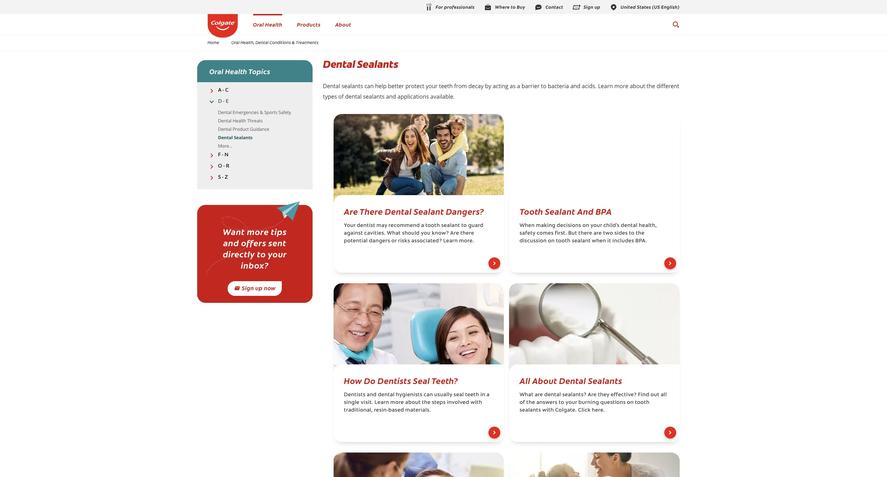 Task type: vqa. For each thing, say whether or not it's contained in the screenshot.
leftmost 'your'
no



Task type: locate. For each thing, give the bounding box(es) containing it.
to right sides
[[629, 231, 635, 236]]

sealant inside your dentist may recommend a tooth sealant to guard against cavities. what should you know? are there potential dangers or risks associated? learn more.
[[442, 223, 460, 228]]

what inside your dentist may recommend a tooth sealant to guard against cavities. what should you know? are there potential dangers or risks associated? learn more.
[[387, 231, 401, 236]]

sealants down dental sealants
[[342, 82, 363, 90]]

2 vertical spatial a
[[487, 393, 490, 398]]

0 horizontal spatial sealant
[[442, 223, 460, 228]]

oral up health,
[[253, 21, 264, 28]]

location icon image
[[610, 3, 618, 11]]

0 horizontal spatial what
[[387, 231, 401, 236]]

more left tips
[[247, 226, 269, 237]]

sealants inside dental emergencies & sports safety dental health threats dental product guidance dental sealants more...
[[234, 134, 253, 140]]

2 horizontal spatial more
[[615, 82, 629, 90]]

learn down know?
[[444, 239, 458, 244]]

sealants down "answers"
[[520, 408, 541, 413]]

a up you
[[421, 223, 424, 228]]

0 vertical spatial a
[[517, 82, 521, 90]]

cavities.
[[364, 231, 386, 236]]

0 vertical spatial sealant
[[442, 223, 460, 228]]

all about dental sealants
[[520, 375, 623, 386]]

sealants down the dental product guidance 'link'
[[234, 134, 253, 140]]

to right barrier
[[541, 82, 547, 90]]

2 vertical spatial oral
[[209, 66, 224, 76]]

your left the child's
[[591, 223, 602, 228]]

about right all
[[533, 375, 558, 386]]

teeth for how do dentists seal teeth?
[[466, 393, 479, 398]]

1 vertical spatial can
[[424, 393, 433, 398]]

of right types
[[339, 93, 344, 100]]

your up the available.
[[426, 82, 438, 90]]

more right "acids."
[[615, 82, 629, 90]]

1 horizontal spatial more
[[391, 400, 404, 406]]

teeth up the available.
[[439, 82, 453, 90]]

there right but
[[579, 231, 593, 236]]

safety
[[279, 109, 291, 115]]

discussion
[[520, 239, 547, 244]]

a right as
[[517, 82, 521, 90]]

tooth inside when making decisions on your child's dental health, safety comes first. but there are two sides to the discussion on tooth sealant when it includes bpa.
[[556, 239, 571, 244]]

may
[[377, 223, 388, 228]]

what up or
[[387, 231, 401, 236]]

treatments
[[296, 40, 319, 45]]

1 vertical spatial with
[[543, 408, 554, 413]]

sealants
[[357, 57, 398, 71], [234, 134, 253, 140], [588, 375, 623, 386]]

2 horizontal spatial sealants
[[588, 375, 623, 386]]

0 horizontal spatial are
[[535, 393, 543, 398]]

dental inside what are dental sealants? are they effective? find out all of the answers to your burning questions on tooth sealants with colgate. click here.
[[545, 393, 561, 398]]

what inside what are dental sealants? are they effective? find out all of the answers to your burning questions on tooth sealants with colgate. click here.
[[520, 393, 534, 398]]

your down tips
[[268, 248, 287, 260]]

1 vertical spatial a
[[421, 223, 424, 228]]

dentists and dental hygienists can usually seal teeth in a single visit. learn more about the steps involved with traditional, resin-based materials.
[[344, 393, 490, 413]]

0 horizontal spatial about
[[406, 400, 421, 406]]

1 vertical spatial dentists
[[344, 393, 366, 398]]

o
[[218, 164, 222, 169]]

can inside the dental sealants can help better protect your teeth from decay by acting as a barrier to bacteria and acids. learn more about the different types of dental sealants and applications available.
[[365, 82, 374, 90]]

dentists up hygienists
[[378, 375, 411, 386]]

can up the steps
[[424, 393, 433, 398]]

on down 'comes'
[[548, 239, 555, 244]]

&
[[292, 40, 295, 45], [260, 109, 263, 115]]

0 horizontal spatial tooth
[[426, 223, 440, 228]]

2 horizontal spatial are
[[588, 393, 597, 398]]

resin-
[[374, 408, 389, 413]]

1 vertical spatial more
[[247, 226, 269, 237]]

2 horizontal spatial a
[[517, 82, 521, 90]]

- for a
[[223, 88, 224, 93]]

1 vertical spatial tooth
[[556, 239, 571, 244]]

learn right "acids."
[[598, 82, 613, 90]]

0 vertical spatial on
[[583, 223, 590, 228]]

and inside the dentists and dental hygienists can usually seal teeth in a single visit. learn more about the steps involved with traditional, resin-based materials.
[[367, 393, 377, 398]]

about left different
[[630, 82, 646, 90]]

more.
[[459, 239, 474, 244]]

0 horizontal spatial a
[[421, 223, 424, 228]]

1 sealant from the left
[[414, 205, 444, 217]]

the up the bpa. on the right
[[636, 231, 645, 236]]

home
[[208, 40, 219, 45]]

your inside 'want more tips and offers sent directly to your inbox?'
[[268, 248, 287, 260]]

there inside your dentist may recommend a tooth sealant to guard against cavities. what should you know? are there potential dangers or risks associated? learn more.
[[461, 231, 475, 236]]

0 vertical spatial about
[[630, 82, 646, 90]]

click
[[578, 408, 591, 413]]

of down all
[[520, 400, 525, 406]]

tooth down find
[[636, 400, 650, 406]]

recommend
[[389, 223, 420, 228]]

1 vertical spatial health
[[225, 66, 247, 76]]

- inside "d - e" popup button
[[223, 99, 225, 104]]

0 horizontal spatial with
[[471, 400, 482, 406]]

more up based
[[391, 400, 404, 406]]

seal
[[454, 393, 464, 398]]

sealants inside what are dental sealants? are they effective? find out all of the answers to your burning questions on tooth sealants with colgate. click here.
[[520, 408, 541, 413]]

- right f
[[222, 152, 224, 158]]

dental up "answers"
[[545, 393, 561, 398]]

oral inside dropdown button
[[209, 66, 224, 76]]

teeth inside the dentists and dental hygienists can usually seal teeth in a single visit. learn more about the steps involved with traditional, resin-based materials.
[[466, 393, 479, 398]]

None search field
[[673, 17, 680, 31]]

your inside when making decisions on your child's dental health, safety comes first. but there are two sides to the discussion on tooth sealant when it includes bpa.
[[591, 223, 602, 228]]

are right know?
[[450, 231, 459, 236]]

are up when
[[594, 231, 602, 236]]

1 horizontal spatial can
[[424, 393, 433, 398]]

a
[[517, 82, 521, 90], [421, 223, 424, 228], [487, 393, 490, 398]]

decay
[[469, 82, 484, 90]]

where to buy icon image
[[484, 3, 492, 11]]

0 vertical spatial &
[[292, 40, 295, 45]]

on down and
[[583, 223, 590, 228]]

health inside dropdown button
[[225, 66, 247, 76]]

dental sealants link
[[218, 134, 253, 140]]

0 vertical spatial what
[[387, 231, 401, 236]]

there
[[360, 205, 383, 217]]

steps
[[432, 400, 446, 406]]

1 horizontal spatial about
[[630, 82, 646, 90]]

dental inside the dental sealants can help better protect your teeth from decay by acting as a barrier to bacteria and acids. learn more about the different types of dental sealants and applications available.
[[323, 82, 340, 90]]

sealants down help
[[363, 93, 385, 100]]

are up your
[[344, 205, 358, 217]]

with down the in
[[471, 400, 482, 406]]

are inside your dentist may recommend a tooth sealant to guard against cavities. what should you know? are there potential dangers or risks associated? learn more.
[[450, 231, 459, 236]]

f
[[218, 152, 221, 158]]

sports
[[264, 109, 278, 115]]

dental right types
[[345, 93, 362, 100]]

0 vertical spatial teeth
[[439, 82, 453, 90]]

involved
[[447, 400, 470, 406]]

health up "oral health, dental conditions & treatments"
[[265, 21, 283, 28]]

0 horizontal spatial on
[[548, 239, 555, 244]]

teeth?
[[432, 375, 458, 386]]

topics
[[249, 66, 270, 76]]

0 vertical spatial learn
[[598, 82, 613, 90]]

0 vertical spatial are
[[344, 205, 358, 217]]

oral up a at top
[[209, 66, 224, 76]]

more inside 'want more tips and offers sent directly to your inbox?'
[[247, 226, 269, 237]]

sealant
[[414, 205, 444, 217], [545, 205, 576, 217]]

oral for oral health, dental conditions & treatments
[[232, 40, 240, 45]]

dental inside when making decisions on your child's dental health, safety comes first. but there are two sides to the discussion on tooth sealant when it includes bpa.
[[621, 223, 638, 228]]

and up visit. in the left of the page
[[367, 393, 377, 398]]

0 vertical spatial dentists
[[378, 375, 411, 386]]

1 horizontal spatial on
[[583, 223, 590, 228]]

2 horizontal spatial oral
[[253, 21, 264, 28]]

sealants up they
[[588, 375, 623, 386]]

the inside when making decisions on your child's dental health, safety comes first. but there are two sides to the discussion on tooth sealant when it includes bpa.
[[636, 231, 645, 236]]

threats
[[247, 117, 263, 124]]

of
[[339, 93, 344, 100], [520, 400, 525, 406]]

can left help
[[365, 82, 374, 90]]

the left different
[[647, 82, 656, 90]]

a inside the dental sealants can help better protect your teeth from decay by acting as a barrier to bacteria and acids. learn more about the different types of dental sealants and applications available.
[[517, 82, 521, 90]]

dental up "resin-"
[[378, 393, 395, 398]]

are up "answers"
[[535, 393, 543, 398]]

better
[[388, 82, 404, 90]]

the inside what are dental sealants? are they effective? find out all of the answers to your burning questions on tooth sealants with colgate. click here.
[[527, 400, 535, 406]]

on
[[583, 223, 590, 228], [548, 239, 555, 244], [627, 400, 634, 406]]

- inside a - c popup button
[[223, 88, 224, 93]]

sealants?
[[563, 393, 587, 398]]

1 vertical spatial learn
[[444, 239, 458, 244]]

there up more.
[[461, 231, 475, 236]]

health inside dental emergencies & sports safety dental health threats dental product guidance dental sealants more...
[[233, 117, 246, 124]]

sealant up you
[[414, 205, 444, 217]]

1 horizontal spatial are
[[450, 231, 459, 236]]

d - e button
[[197, 99, 313, 105]]

health for oral health
[[265, 21, 283, 28]]

0 vertical spatial more
[[615, 82, 629, 90]]

0 horizontal spatial learn
[[375, 400, 389, 406]]

& left the sports
[[260, 109, 263, 115]]

from
[[454, 82, 467, 90]]

& right conditions
[[292, 40, 295, 45]]

teeth inside the dental sealants can help better protect your teeth from decay by acting as a barrier to bacteria and acids. learn more about the different types of dental sealants and applications available.
[[439, 82, 453, 90]]

1 vertical spatial on
[[548, 239, 555, 244]]

0 horizontal spatial are
[[344, 205, 358, 217]]

2 sealant from the left
[[545, 205, 576, 217]]

2 vertical spatial more
[[391, 400, 404, 406]]

f - n button
[[197, 152, 313, 158]]

0 vertical spatial sealants
[[357, 57, 398, 71]]

are up burning at the bottom right
[[588, 393, 597, 398]]

to inside the dental sealants can help better protect your teeth from decay by acting as a barrier to bacteria and acids. learn more about the different types of dental sealants and applications available.
[[541, 82, 547, 90]]

2 vertical spatial are
[[588, 393, 597, 398]]

do
[[364, 375, 376, 386]]

your down sealants?
[[566, 400, 578, 406]]

1 horizontal spatial what
[[520, 393, 534, 398]]

0 horizontal spatial of
[[339, 93, 344, 100]]

0 horizontal spatial can
[[365, 82, 374, 90]]

more... link
[[218, 143, 233, 149]]

tooth down the first.
[[556, 239, 571, 244]]

2 horizontal spatial on
[[627, 400, 634, 406]]

two
[[604, 231, 614, 236]]

dentists
[[378, 375, 411, 386], [344, 393, 366, 398]]

dentist
[[357, 223, 375, 228]]

teeth left the in
[[466, 393, 479, 398]]

1 vertical spatial teeth
[[466, 393, 479, 398]]

dental sealants can help better protect your teeth from decay by acting as a barrier to bacteria and acids. learn more about the different types of dental sealants and applications available.
[[323, 82, 680, 100]]

1 horizontal spatial sealant
[[545, 205, 576, 217]]

how do dentists seal teeth?
[[344, 375, 458, 386]]

sealant up the decisions
[[545, 205, 576, 217]]

your dentist may recommend a tooth sealant to guard against cavities. what should you know? are there potential dangers or risks associated? learn more.
[[344, 223, 484, 244]]

to left sent
[[257, 248, 266, 260]]

decisions
[[557, 223, 582, 228]]

1 horizontal spatial with
[[543, 408, 554, 413]]

learn up "resin-"
[[375, 400, 389, 406]]

sealants up help
[[357, 57, 398, 71]]

1 vertical spatial &
[[260, 109, 263, 115]]

0 vertical spatial are
[[594, 231, 602, 236]]

1 horizontal spatial of
[[520, 400, 525, 406]]

1 vertical spatial are
[[535, 393, 543, 398]]

sealant inside when making decisions on your child's dental health, safety comes first. but there are two sides to the discussion on tooth sealant when it includes bpa.
[[572, 239, 591, 244]]

to left guard
[[462, 223, 467, 228]]

0 horizontal spatial more
[[247, 226, 269, 237]]

1 vertical spatial are
[[450, 231, 459, 236]]

0 horizontal spatial sealant
[[414, 205, 444, 217]]

based
[[389, 408, 404, 413]]

- right s
[[222, 175, 224, 180]]

- left the e
[[223, 99, 225, 104]]

it
[[608, 239, 612, 244]]

with inside what are dental sealants? are they effective? find out all of the answers to your burning questions on tooth sealants with colgate. click here.
[[543, 408, 554, 413]]

2 vertical spatial learn
[[375, 400, 389, 406]]

- left r
[[223, 164, 225, 169]]

directly
[[223, 248, 255, 260]]

all
[[520, 375, 531, 386]]

on down effective?
[[627, 400, 634, 406]]

and
[[578, 205, 594, 217]]

0 vertical spatial oral
[[253, 21, 264, 28]]

teeth
[[439, 82, 453, 90], [466, 393, 479, 398]]

effective?
[[611, 393, 637, 398]]

f - n
[[218, 152, 229, 158]]

and down better
[[386, 93, 396, 100]]

0 horizontal spatial dentists
[[344, 393, 366, 398]]

oral left health,
[[232, 40, 240, 45]]

health
[[265, 21, 283, 28], [225, 66, 247, 76], [233, 117, 246, 124]]

to inside 'want more tips and offers sent directly to your inbox?'
[[257, 248, 266, 260]]

a inside the dentists and dental hygienists can usually seal teeth in a single visit. learn more about the steps involved with traditional, resin-based materials.
[[487, 393, 490, 398]]

to
[[541, 82, 547, 90], [462, 223, 467, 228], [629, 231, 635, 236], [257, 248, 266, 260], [559, 400, 565, 406]]

- right a at top
[[223, 88, 224, 93]]

1 vertical spatial about
[[406, 400, 421, 406]]

dentists up single
[[344, 393, 366, 398]]

0 vertical spatial tooth
[[426, 223, 440, 228]]

the left "answers"
[[527, 400, 535, 406]]

dental emergencies & sports safety link
[[218, 109, 291, 115]]

0 horizontal spatial &
[[260, 109, 263, 115]]

1 vertical spatial of
[[520, 400, 525, 406]]

to up colgate.
[[559, 400, 565, 406]]

about down hygienists
[[406, 400, 421, 406]]

health up c
[[225, 66, 247, 76]]

your
[[426, 82, 438, 90], [591, 223, 602, 228], [268, 248, 287, 260], [566, 400, 578, 406]]

1 horizontal spatial &
[[292, 40, 295, 45]]

a
[[218, 88, 221, 93]]

about inside the dental sealants can help better protect your teeth from decay by acting as a barrier to bacteria and acids. learn more about the different types of dental sealants and applications available.
[[630, 82, 646, 90]]

1 horizontal spatial are
[[594, 231, 602, 236]]

2 vertical spatial sealants
[[520, 408, 541, 413]]

about
[[335, 21, 351, 28], [533, 375, 558, 386]]

1 horizontal spatial there
[[579, 231, 593, 236]]

2 horizontal spatial tooth
[[636, 400, 650, 406]]

2 vertical spatial on
[[627, 400, 634, 406]]

1 horizontal spatial oral
[[232, 40, 240, 45]]

health up the product
[[233, 117, 246, 124]]

- inside f - n popup button
[[222, 152, 224, 158]]

- inside s - z dropdown button
[[222, 175, 224, 180]]

1 horizontal spatial teeth
[[466, 393, 479, 398]]

with down "answers"
[[543, 408, 554, 413]]

dentists inside the dentists and dental hygienists can usually seal teeth in a single visit. learn more about the steps involved with traditional, resin-based materials.
[[344, 393, 366, 398]]

o - r
[[218, 164, 230, 169]]

- inside o - r popup button
[[223, 164, 225, 169]]

0 vertical spatial with
[[471, 400, 482, 406]]

about right products dropdown button
[[335, 21, 351, 28]]

tooth up you
[[426, 223, 440, 228]]

your
[[344, 223, 356, 228]]

0 horizontal spatial oral
[[209, 66, 224, 76]]

colgate® logo image
[[208, 14, 238, 38]]

the up materials.
[[422, 400, 431, 406]]

1 horizontal spatial learn
[[444, 239, 458, 244]]

making
[[536, 223, 556, 228]]

0 vertical spatial health
[[265, 21, 283, 28]]

dental up sides
[[621, 223, 638, 228]]

tooth inside what are dental sealants? are they effective? find out all of the answers to your burning questions on tooth sealants with colgate. click here.
[[636, 400, 650, 406]]

0 vertical spatial of
[[339, 93, 344, 100]]

1 vertical spatial sealant
[[572, 239, 591, 244]]

in
[[481, 393, 486, 398]]

bacteria
[[548, 82, 569, 90]]

sealant down but
[[572, 239, 591, 244]]

0 horizontal spatial there
[[461, 231, 475, 236]]

1 horizontal spatial sealant
[[572, 239, 591, 244]]

1 horizontal spatial about
[[533, 375, 558, 386]]

about
[[630, 82, 646, 90], [406, 400, 421, 406]]

contact icon image
[[535, 3, 543, 11]]

and left offers
[[223, 237, 239, 249]]

o - r button
[[197, 163, 313, 169]]

1 horizontal spatial tooth
[[556, 239, 571, 244]]

sign up now link
[[228, 281, 282, 296]]

1 horizontal spatial a
[[487, 393, 490, 398]]

1 there from the left
[[461, 231, 475, 236]]

2 vertical spatial health
[[233, 117, 246, 124]]

can
[[365, 82, 374, 90], [424, 393, 433, 398]]

0 horizontal spatial sealants
[[234, 134, 253, 140]]

dental inside the dentists and dental hygienists can usually seal teeth in a single visit. learn more about the steps involved with traditional, resin-based materials.
[[378, 393, 395, 398]]

1 vertical spatial what
[[520, 393, 534, 398]]

2 horizontal spatial learn
[[598, 82, 613, 90]]

questions
[[601, 400, 626, 406]]

0 horizontal spatial about
[[335, 21, 351, 28]]

1 vertical spatial sealants
[[234, 134, 253, 140]]

potential
[[344, 239, 368, 244]]

with
[[471, 400, 482, 406], [543, 408, 554, 413]]

2 vertical spatial tooth
[[636, 400, 650, 406]]

2 there from the left
[[579, 231, 593, 236]]

should
[[402, 231, 420, 236]]

a right the in
[[487, 393, 490, 398]]

1 vertical spatial oral
[[232, 40, 240, 45]]

sealant up know?
[[442, 223, 460, 228]]

oral health topics button
[[197, 60, 313, 82]]

- for f
[[222, 152, 224, 158]]

are inside what are dental sealants? are they effective? find out all of the answers to your burning questions on tooth sealants with colgate. click here.
[[588, 393, 597, 398]]

child's
[[604, 223, 620, 228]]

available.
[[431, 93, 455, 100]]

what down all
[[520, 393, 534, 398]]

more inside the dentists and dental hygienists can usually seal teeth in a single visit. learn more about the steps involved with traditional, resin-based materials.
[[391, 400, 404, 406]]



Task type: describe. For each thing, give the bounding box(es) containing it.
s - z button
[[197, 175, 313, 181]]

conditions
[[270, 40, 291, 45]]

oral for oral health topics
[[209, 66, 224, 76]]

are inside what are dental sealants? are they effective? find out all of the answers to your burning questions on tooth sealants with colgate. click here.
[[535, 393, 543, 398]]

help
[[375, 82, 387, 90]]

or
[[392, 239, 397, 244]]

tooth inside your dentist may recommend a tooth sealant to guard against cavities. what should you know? are there potential dangers or risks associated? learn more.
[[426, 223, 440, 228]]

d - e menu
[[197, 108, 313, 150]]

know?
[[432, 231, 449, 236]]

dental emergencies & sports safety dental health threats dental product guidance dental sealants more...
[[218, 109, 291, 149]]

2 vertical spatial sealants
[[588, 375, 623, 386]]

s
[[218, 175, 221, 180]]

sides
[[615, 231, 628, 236]]

dental inside the dental sealants can help better protect your teeth from decay by acting as a barrier to bacteria and acids. learn more about the different types of dental sealants and applications available.
[[345, 93, 362, 100]]

are inside when making decisions on your child's dental health, safety comes first. but there are two sides to the discussion on tooth sealant when it includes bpa.
[[594, 231, 602, 236]]

a - c
[[218, 88, 229, 93]]

all
[[661, 393, 667, 398]]

associated?
[[412, 239, 442, 244]]

up
[[256, 284, 263, 292]]

inbox?
[[241, 259, 269, 271]]

- for o
[[223, 164, 225, 169]]

products
[[297, 21, 321, 28]]

applications
[[398, 93, 429, 100]]

but
[[569, 231, 578, 236]]

learn inside the dentists and dental hygienists can usually seal teeth in a single visit. learn more about the steps involved with traditional, resin-based materials.
[[375, 400, 389, 406]]

1 horizontal spatial dentists
[[378, 375, 411, 386]]

home link
[[203, 40, 224, 45]]

burning
[[579, 400, 599, 406]]

to inside when making decisions on your child's dental health, safety comes first. but there are two sides to the discussion on tooth sealant when it includes bpa.
[[629, 231, 635, 236]]

a inside your dentist may recommend a tooth sealant to guard against cavities. what should you know? are there potential dangers or risks associated? learn more.
[[421, 223, 424, 228]]

are there dental sealant dangers?
[[344, 205, 484, 217]]

- for d
[[223, 99, 225, 104]]

- for s
[[222, 175, 224, 180]]

traditional,
[[344, 408, 373, 413]]

1 vertical spatial sealants
[[363, 93, 385, 100]]

oral for oral health
[[253, 21, 264, 28]]

more...
[[218, 143, 233, 149]]

and inside 'want more tips and offers sent directly to your inbox?'
[[223, 237, 239, 249]]

oral health topics
[[209, 66, 270, 76]]

& inside dental emergencies & sports safety dental health threats dental product guidance dental sealants more...
[[260, 109, 263, 115]]

your inside the dental sealants can help better protect your teeth from decay by acting as a barrier to bacteria and acids. learn more about the different types of dental sealants and applications available.
[[426, 82, 438, 90]]

they
[[598, 393, 610, 398]]

guard
[[468, 223, 484, 228]]

paper airplane image
[[206, 198, 304, 281]]

oral health, dental conditions & treatments link
[[227, 40, 323, 45]]

to inside your dentist may recommend a tooth sealant to guard against cavities. what should you know? are there potential dangers or risks associated? learn more.
[[462, 223, 467, 228]]

protect
[[406, 82, 425, 90]]

n
[[225, 152, 229, 158]]

about button
[[335, 21, 351, 28]]

as
[[510, 82, 516, 90]]

sent
[[269, 237, 286, 249]]

dental health threats link
[[218, 117, 263, 124]]

want more tips and offers sent directly to your inbox?
[[223, 226, 287, 271]]

visit.
[[361, 400, 373, 406]]

products button
[[297, 21, 321, 28]]

out
[[651, 393, 660, 398]]

dental product guidance link
[[218, 126, 269, 132]]

there inside when making decisions on your child's dental health, safety comes first. but there are two sides to the discussion on tooth sealant when it includes bpa.
[[579, 231, 593, 236]]

what are dental sealants? are they effective? find out all of the answers to your burning questions on tooth sealants with colgate. click here.
[[520, 393, 667, 413]]

tooth sealant and bpa
[[520, 205, 612, 217]]

first.
[[555, 231, 567, 236]]

to inside what are dental sealants? are they effective? find out all of the answers to your burning questions on tooth sealants with colgate. click here.
[[559, 400, 565, 406]]

hygienists
[[396, 393, 423, 398]]

find
[[638, 393, 650, 398]]

tips
[[271, 226, 287, 237]]

acting
[[493, 82, 509, 90]]

d - e
[[218, 99, 229, 104]]

dangers
[[369, 239, 390, 244]]

comes
[[537, 231, 554, 236]]

you
[[421, 231, 431, 236]]

offers
[[241, 237, 266, 249]]

0 vertical spatial about
[[335, 21, 351, 28]]

of inside the dental sealants can help better protect your teeth from decay by acting as a barrier to bacteria and acids. learn more about the different types of dental sealants and applications available.
[[339, 93, 344, 100]]

health,
[[241, 40, 255, 45]]

about inside the dentists and dental hygienists can usually seal teeth in a single visit. learn more about the steps involved with traditional, resin-based materials.
[[406, 400, 421, 406]]

s - z
[[218, 175, 228, 180]]

types
[[323, 93, 337, 100]]

dangers?
[[446, 205, 484, 217]]

teeth for dental sealants
[[439, 82, 453, 90]]

here.
[[592, 408, 605, 413]]

0 vertical spatial sealants
[[342, 82, 363, 90]]

1 horizontal spatial sealants
[[357, 57, 398, 71]]

with inside the dentists and dental hygienists can usually seal teeth in a single visit. learn more about the steps involved with traditional, resin-based materials.
[[471, 400, 482, 406]]

health for oral health topics
[[225, 66, 247, 76]]

learn inside the dental sealants can help better protect your teeth from decay by acting as a barrier to bacteria and acids. learn more about the different types of dental sealants and applications available.
[[598, 82, 613, 90]]

on inside what are dental sealants? are they effective? find out all of the answers to your burning questions on tooth sealants with colgate. click here.
[[627, 400, 634, 406]]

oral health button
[[253, 21, 283, 28]]

by
[[485, 82, 492, 90]]

the inside the dentists and dental hygienists can usually seal teeth in a single visit. learn more about the steps involved with traditional, resin-based materials.
[[422, 400, 431, 406]]

product
[[233, 126, 249, 132]]

sign up icon image
[[573, 3, 581, 11]]

single
[[344, 400, 360, 406]]

when making decisions on your child's dental health, safety comes first. but there are two sides to the discussion on tooth sealant when it includes bpa.
[[520, 223, 657, 244]]

1 vertical spatial about
[[533, 375, 558, 386]]

r
[[226, 164, 230, 169]]

the inside the dental sealants can help better protect your teeth from decay by acting as a barrier to bacteria and acids. learn more about the different types of dental sealants and applications available.
[[647, 82, 656, 90]]

tooth
[[520, 205, 543, 217]]

barrier
[[522, 82, 540, 90]]

different
[[657, 82, 680, 90]]

oral health
[[253, 21, 283, 28]]

for professionals icon image
[[425, 3, 433, 12]]

learn inside your dentist may recommend a tooth sealant to guard against cavities. what should you know? are there potential dangers or risks associated? learn more.
[[444, 239, 458, 244]]

c
[[225, 88, 229, 93]]

can inside the dentists and dental hygienists can usually seal teeth in a single visit. learn more about the steps involved with traditional, resin-based materials.
[[424, 393, 433, 398]]

colgate.
[[556, 408, 577, 413]]

your inside what are dental sealants? are they effective? find out all of the answers to your burning questions on tooth sealants with colgate. click here.
[[566, 400, 578, 406]]

more inside the dental sealants can help better protect your teeth from decay by acting as a barrier to bacteria and acids. learn more about the different types of dental sealants and applications available.
[[615, 82, 629, 90]]

d
[[218, 99, 222, 104]]

e
[[226, 99, 229, 104]]

and left "acids."
[[571, 82, 581, 90]]

of inside what are dental sealants? are they effective? find out all of the answers to your burning questions on tooth sealants with colgate. click here.
[[520, 400, 525, 406]]



